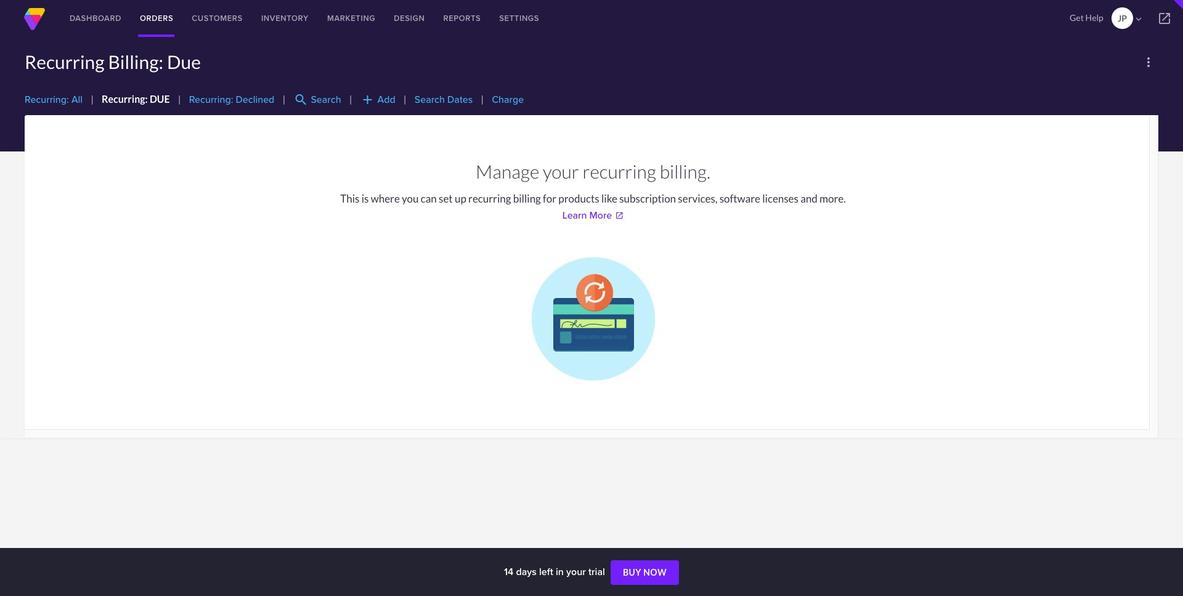 Task type: locate. For each thing, give the bounding box(es) containing it.
recurring right up
[[469, 192, 511, 205]]

search
[[311, 93, 341, 107], [415, 93, 445, 107]]

4 | from the left
[[349, 93, 352, 105]]

1 horizontal spatial recurring
[[583, 160, 656, 182]]

| left add
[[349, 93, 352, 105]]

your
[[543, 160, 579, 182], [566, 565, 586, 579]]

dashboard
[[70, 12, 121, 24]]

left
[[539, 565, 553, 579]]

recurring up like at the top right of the page
[[583, 160, 656, 182]]

for
[[543, 192, 557, 205]]

recurring: left declined
[[189, 93, 233, 107]]

oops! you don't have any recurring orders yet. image
[[532, 258, 655, 381]]

more.
[[820, 192, 846, 205]]

search search
[[294, 92, 341, 107]]

recurring: declined link
[[189, 93, 275, 107]]

| right add
[[404, 93, 407, 105]]

1 search from the left
[[311, 93, 341, 107]]

recurring:
[[25, 93, 69, 107], [189, 93, 233, 107], [102, 93, 148, 105]]

1 vertical spatial your
[[566, 565, 586, 579]]

charge
[[492, 93, 524, 107]]

licenses
[[763, 192, 799, 205]]

more_vert button
[[1139, 52, 1159, 72]]

charge link
[[492, 93, 524, 107]]

more_vert
[[1142, 55, 1156, 70]]

recurring
[[25, 51, 105, 73]]

inventory
[[261, 12, 309, 24]]

1 horizontal spatial recurring:
[[102, 93, 148, 105]]

this is where you can set up recurring billing for products like subscription services, software licenses and more. learn more
[[340, 192, 846, 223]]

recurring: left due
[[102, 93, 148, 105]]

in
[[556, 565, 564, 579]]

recurring: all link
[[25, 93, 83, 107]]

1 vertical spatial recurring
[[469, 192, 511, 205]]

| right due
[[178, 93, 181, 105]]

0 vertical spatial recurring
[[583, 160, 656, 182]]

billing.
[[660, 160, 711, 182]]

like
[[602, 192, 618, 205]]

1 horizontal spatial search
[[415, 93, 445, 107]]

3 | from the left
[[283, 93, 286, 105]]

due
[[150, 93, 170, 105]]

manage
[[476, 160, 540, 182]]

| right dates
[[481, 93, 484, 105]]

now
[[644, 568, 667, 578]]

services,
[[678, 192, 718, 205]]

| right all
[[91, 93, 94, 105]]

days
[[516, 565, 537, 579]]

0 horizontal spatial recurring
[[469, 192, 511, 205]]

recurring: for recurring: declined
[[189, 93, 233, 107]]

manage your recurring billing.
[[476, 160, 711, 182]]

your up for
[[543, 160, 579, 182]]

14
[[504, 565, 514, 579]]

search
[[294, 92, 308, 107]]

recurring
[[583, 160, 656, 182], [469, 192, 511, 205]]

set
[[439, 192, 453, 205]]

design
[[394, 12, 425, 24]]

jp
[[1118, 13, 1127, 23]]

2 search from the left
[[415, 93, 445, 107]]

| left search
[[283, 93, 286, 105]]

and
[[801, 192, 818, 205]]

due
[[167, 51, 201, 73]]

search dates link
[[415, 93, 473, 107]]

0 horizontal spatial recurring:
[[25, 93, 69, 107]]

more
[[590, 208, 612, 223]]

recurring: due link
[[102, 93, 170, 105]]

search inside search search
[[311, 93, 341, 107]]

|
[[91, 93, 94, 105], [178, 93, 181, 105], [283, 93, 286, 105], [349, 93, 352, 105], [404, 93, 407, 105], [481, 93, 484, 105]]

billing
[[513, 192, 541, 205]]

2 horizontal spatial recurring:
[[189, 93, 233, 107]]

products
[[559, 192, 600, 205]]

recurring: left all
[[25, 93, 69, 107]]

is
[[362, 192, 369, 205]]

declined
[[236, 93, 275, 107]]

recurring billing: due
[[25, 51, 201, 73]]

search right search
[[311, 93, 341, 107]]

learn more link
[[563, 208, 624, 223]]

subscription
[[620, 192, 676, 205]]

your right in
[[566, 565, 586, 579]]

buy now link
[[611, 561, 679, 586]]

add add
[[360, 92, 396, 107]]

0 vertical spatial your
[[543, 160, 579, 182]]

search left dates
[[415, 93, 445, 107]]

dates
[[448, 93, 473, 107]]

0 horizontal spatial search
[[311, 93, 341, 107]]



Task type: describe. For each thing, give the bounding box(es) containing it.
help
[[1086, 12, 1104, 23]]

recurring: all
[[25, 93, 83, 107]]

get help
[[1070, 12, 1104, 23]]

14 days left in your trial
[[504, 565, 608, 579]]

marketing
[[327, 12, 376, 24]]


[[1158, 11, 1173, 26]]

billing:
[[108, 51, 163, 73]]

 link
[[1147, 0, 1184, 37]]

recurring: for recurring: due
[[102, 93, 148, 105]]

add
[[360, 92, 375, 107]]

recurring: due
[[102, 93, 170, 105]]

orders
[[140, 12, 173, 24]]

get
[[1070, 12, 1084, 23]]


[[1134, 14, 1145, 25]]

this
[[340, 192, 360, 205]]

2 | from the left
[[178, 93, 181, 105]]

6 | from the left
[[481, 93, 484, 105]]

buy
[[623, 568, 642, 578]]

all
[[71, 93, 83, 107]]

1 | from the left
[[91, 93, 94, 105]]

up
[[455, 192, 467, 205]]

search dates
[[415, 93, 473, 107]]

buy now
[[623, 568, 667, 578]]

settings
[[500, 12, 539, 24]]

recurring: for recurring: all
[[25, 93, 69, 107]]

learn
[[563, 208, 587, 223]]

recurring: declined
[[189, 93, 275, 107]]

customers
[[192, 12, 243, 24]]

trial
[[589, 565, 605, 579]]

add
[[378, 93, 396, 107]]

5 | from the left
[[404, 93, 407, 105]]

reports
[[443, 12, 481, 24]]

can
[[421, 192, 437, 205]]

where
[[371, 192, 400, 205]]

you
[[402, 192, 419, 205]]

software
[[720, 192, 761, 205]]

dashboard link
[[60, 0, 131, 37]]

recurring inside this is where you can set up recurring billing for products like subscription services, software licenses and more. learn more
[[469, 192, 511, 205]]



Task type: vqa. For each thing, say whether or not it's contained in the screenshot.
your
yes



